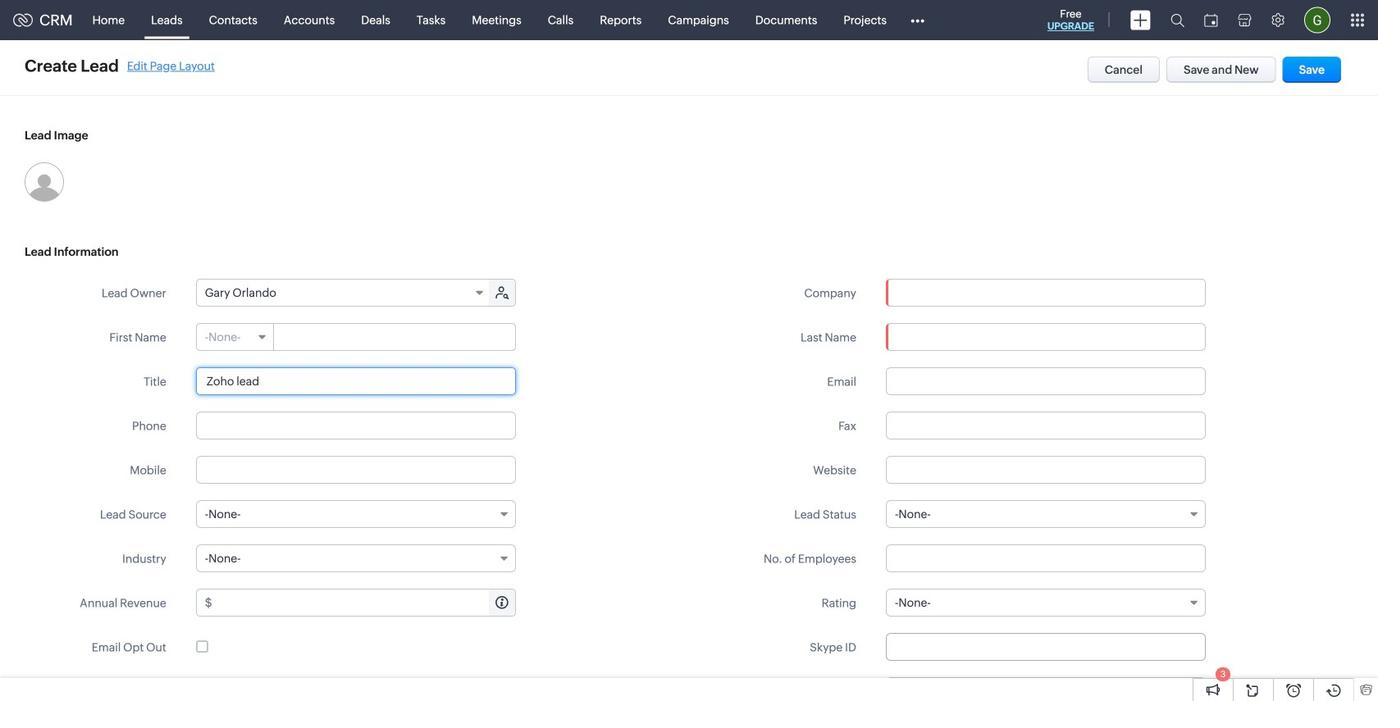 Task type: vqa. For each thing, say whether or not it's contained in the screenshot.
search element
yes



Task type: locate. For each thing, give the bounding box(es) containing it.
profile image
[[1304, 7, 1330, 33]]

profile element
[[1294, 0, 1340, 40]]

search image
[[1171, 13, 1184, 27]]

image image
[[25, 162, 64, 202]]

None text field
[[887, 280, 1205, 306], [886, 367, 1206, 395], [886, 412, 1206, 440], [887, 280, 1205, 306], [886, 367, 1206, 395], [886, 412, 1206, 440]]

None text field
[[886, 323, 1206, 351], [275, 324, 515, 350], [196, 367, 516, 395], [196, 412, 516, 440], [196, 456, 516, 484], [886, 456, 1206, 484], [886, 545, 1206, 573], [215, 590, 515, 616], [886, 633, 1206, 661], [886, 678, 1206, 701], [886, 323, 1206, 351], [275, 324, 515, 350], [196, 367, 516, 395], [196, 412, 516, 440], [196, 456, 516, 484], [886, 456, 1206, 484], [886, 545, 1206, 573], [215, 590, 515, 616], [886, 633, 1206, 661], [886, 678, 1206, 701]]

None field
[[197, 280, 490, 306], [887, 280, 1205, 306], [197, 324, 274, 350], [196, 500, 516, 528], [886, 500, 1206, 528], [196, 545, 516, 573], [886, 589, 1206, 617], [197, 280, 490, 306], [887, 280, 1205, 306], [197, 324, 274, 350], [196, 500, 516, 528], [886, 500, 1206, 528], [196, 545, 516, 573], [886, 589, 1206, 617]]

calendar image
[[1204, 14, 1218, 27]]

create menu image
[[1130, 10, 1151, 30]]



Task type: describe. For each thing, give the bounding box(es) containing it.
search element
[[1161, 0, 1194, 40]]

Other Modules field
[[900, 7, 935, 33]]

logo image
[[13, 14, 33, 27]]

create menu element
[[1121, 0, 1161, 40]]



